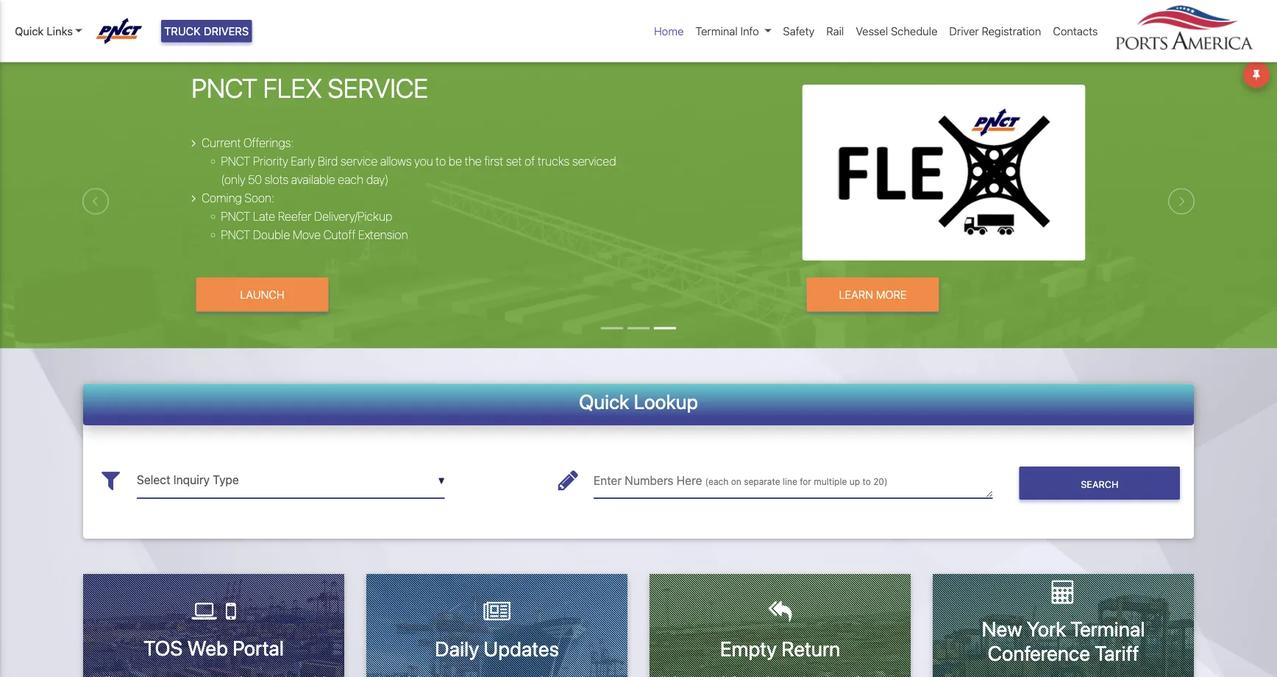 Task type: locate. For each thing, give the bounding box(es) containing it.
service
[[341, 154, 378, 168]]

current offerings: pnct priority early bird service allows you to be the first set of trucks serviced (only 50 slots available each day)
[[202, 135, 617, 186]]

coming soon: pnct late reefer delivery/pickup pnct double move cutoff extension
[[202, 191, 408, 241]]

conference
[[988, 641, 1091, 665]]

0 horizontal spatial terminal
[[696, 25, 738, 38]]

to
[[436, 154, 446, 168], [863, 477, 871, 487]]

launch button
[[196, 278, 329, 312]]

driver
[[950, 25, 979, 38]]

0 horizontal spatial to
[[436, 154, 446, 168]]

None text field
[[137, 462, 445, 498], [594, 462, 993, 498], [137, 462, 445, 498], [594, 462, 993, 498]]

terminal
[[696, 25, 738, 38], [1071, 616, 1146, 641]]

1 horizontal spatial to
[[863, 477, 871, 487]]

quick
[[15, 25, 44, 38], [579, 390, 630, 413]]

late
[[253, 209, 275, 223]]

contacts link
[[1048, 17, 1104, 45]]

1 vertical spatial to
[[863, 477, 871, 487]]

priority
[[253, 154, 288, 168]]

new
[[982, 616, 1023, 641]]

tariff
[[1095, 641, 1140, 665]]

york
[[1027, 616, 1066, 641]]

home
[[654, 25, 684, 38]]

separate
[[744, 477, 781, 487]]

set
[[506, 154, 522, 168]]

1 vertical spatial quick
[[579, 390, 630, 413]]

delivery/pickup
[[314, 209, 393, 223]]

terminal inside new york terminal conference tariff
[[1071, 616, 1146, 641]]

tos
[[144, 636, 183, 660]]

to right up
[[863, 477, 871, 487]]

1 angle right image from the top
[[192, 137, 196, 149]]

each
[[338, 172, 364, 186]]

multiple
[[814, 477, 847, 487]]

enter numbers here (each on separate line for multiple up to 20)
[[594, 474, 888, 488]]

flexible service image
[[0, 54, 1278, 431]]

up
[[850, 477, 860, 487]]

coming
[[202, 191, 242, 205]]

0 vertical spatial terminal
[[696, 25, 738, 38]]

slots
[[265, 172, 289, 186]]

here
[[677, 474, 702, 488]]

driver registration
[[950, 25, 1042, 38]]

0 vertical spatial angle right image
[[192, 137, 196, 149]]

terminal up tariff
[[1071, 616, 1146, 641]]

quick left links
[[15, 25, 44, 38]]

offerings:
[[244, 135, 294, 149]]

extension
[[358, 228, 408, 241]]

0 vertical spatial quick
[[15, 25, 44, 38]]

1 vertical spatial terminal
[[1071, 616, 1146, 641]]

schedule
[[891, 25, 938, 38]]

you
[[415, 154, 433, 168]]

pnct
[[192, 72, 258, 103], [221, 154, 250, 168], [221, 209, 250, 223], [221, 228, 250, 241]]

quick left "lookup"
[[579, 390, 630, 413]]

0 vertical spatial to
[[436, 154, 446, 168]]

safety
[[783, 25, 815, 38]]

terminal left info
[[696, 25, 738, 38]]

50
[[248, 172, 262, 186]]

0 horizontal spatial quick
[[15, 25, 44, 38]]

rail link
[[821, 17, 850, 45]]

20)
[[874, 477, 888, 487]]

1 horizontal spatial terminal
[[1071, 616, 1146, 641]]

quick inside 'link'
[[15, 25, 44, 38]]

2 angle right image from the top
[[192, 192, 196, 204]]

to left be
[[436, 154, 446, 168]]

pnct flex service
[[192, 72, 428, 103]]

pnct up (only
[[221, 154, 250, 168]]

info
[[741, 25, 759, 38]]

angle right image left coming
[[192, 192, 196, 204]]

quick for quick lookup
[[579, 390, 630, 413]]

1 horizontal spatial quick
[[579, 390, 630, 413]]

angle right image
[[192, 137, 196, 149], [192, 192, 196, 204]]

day)
[[366, 172, 389, 186]]

angle right image left current
[[192, 137, 196, 149]]

truck drivers link
[[161, 20, 252, 42]]

quick for quick links
[[15, 25, 44, 38]]

launch
[[240, 288, 284, 301]]

current
[[202, 135, 241, 149]]

of
[[525, 154, 535, 168]]

1 vertical spatial angle right image
[[192, 192, 196, 204]]

new york terminal conference tariff
[[982, 616, 1146, 665]]

portal
[[233, 636, 284, 660]]

truck drivers
[[164, 25, 249, 38]]

▼
[[438, 476, 445, 486]]



Task type: vqa. For each thing, say whether or not it's contained in the screenshot.
Reefer Processing : 06:00 – 15:30
no



Task type: describe. For each thing, give the bounding box(es) containing it.
updates
[[484, 636, 559, 660]]

links
[[47, 25, 73, 38]]

on
[[731, 477, 742, 487]]

allows
[[380, 154, 412, 168]]

move
[[293, 228, 321, 241]]

quick lookup
[[579, 390, 698, 413]]

lookup
[[634, 390, 698, 413]]

angle right image for current
[[192, 137, 196, 149]]

drivers
[[204, 25, 249, 38]]

the
[[465, 154, 482, 168]]

driver registration link
[[944, 17, 1048, 45]]

tos web portal
[[144, 636, 284, 660]]

to inside enter numbers here (each on separate line for multiple up to 20)
[[863, 477, 871, 487]]

rail
[[827, 25, 844, 38]]

vessel schedule
[[856, 25, 938, 38]]

pnct down coming
[[221, 209, 250, 223]]

first
[[485, 154, 504, 168]]

trucks
[[538, 154, 570, 168]]

daily
[[435, 636, 479, 660]]

for
[[800, 477, 812, 487]]

soon:
[[245, 191, 275, 205]]

service
[[328, 72, 428, 103]]

registration
[[982, 25, 1042, 38]]

quick links
[[15, 25, 73, 38]]

pnct up current
[[192, 72, 258, 103]]

empty return
[[720, 636, 841, 660]]

numbers
[[625, 474, 674, 488]]

return
[[782, 636, 841, 660]]

double
[[253, 228, 290, 241]]

pnct left double
[[221, 228, 250, 241]]

enter
[[594, 474, 622, 488]]

empty
[[720, 636, 777, 660]]

contacts
[[1054, 25, 1099, 38]]

home link
[[648, 17, 690, 45]]

search button
[[1020, 467, 1181, 500]]

truck
[[164, 25, 201, 38]]

pnct inside current offerings: pnct priority early bird service allows you to be the first set of trucks serviced (only 50 slots available each day)
[[221, 154, 250, 168]]

cutoff
[[324, 228, 356, 241]]

daily updates
[[435, 636, 559, 660]]

vessel schedule link
[[850, 17, 944, 45]]

(each
[[706, 477, 729, 487]]

web
[[187, 636, 228, 660]]

bird
[[318, 154, 338, 168]]

early
[[291, 154, 315, 168]]

line
[[783, 477, 798, 487]]

search
[[1081, 478, 1119, 489]]

serviced
[[573, 154, 617, 168]]

be
[[449, 154, 462, 168]]

available
[[291, 172, 335, 186]]

reefer
[[278, 209, 312, 223]]

flex
[[263, 72, 322, 103]]

terminal info link
[[690, 17, 778, 45]]

vessel
[[856, 25, 889, 38]]

safety link
[[778, 17, 821, 45]]

quick links link
[[15, 23, 82, 39]]

to inside current offerings: pnct priority early bird service allows you to be the first set of trucks serviced (only 50 slots available each day)
[[436, 154, 446, 168]]

(only
[[221, 172, 246, 186]]

angle right image for coming
[[192, 192, 196, 204]]

terminal info
[[696, 25, 759, 38]]



